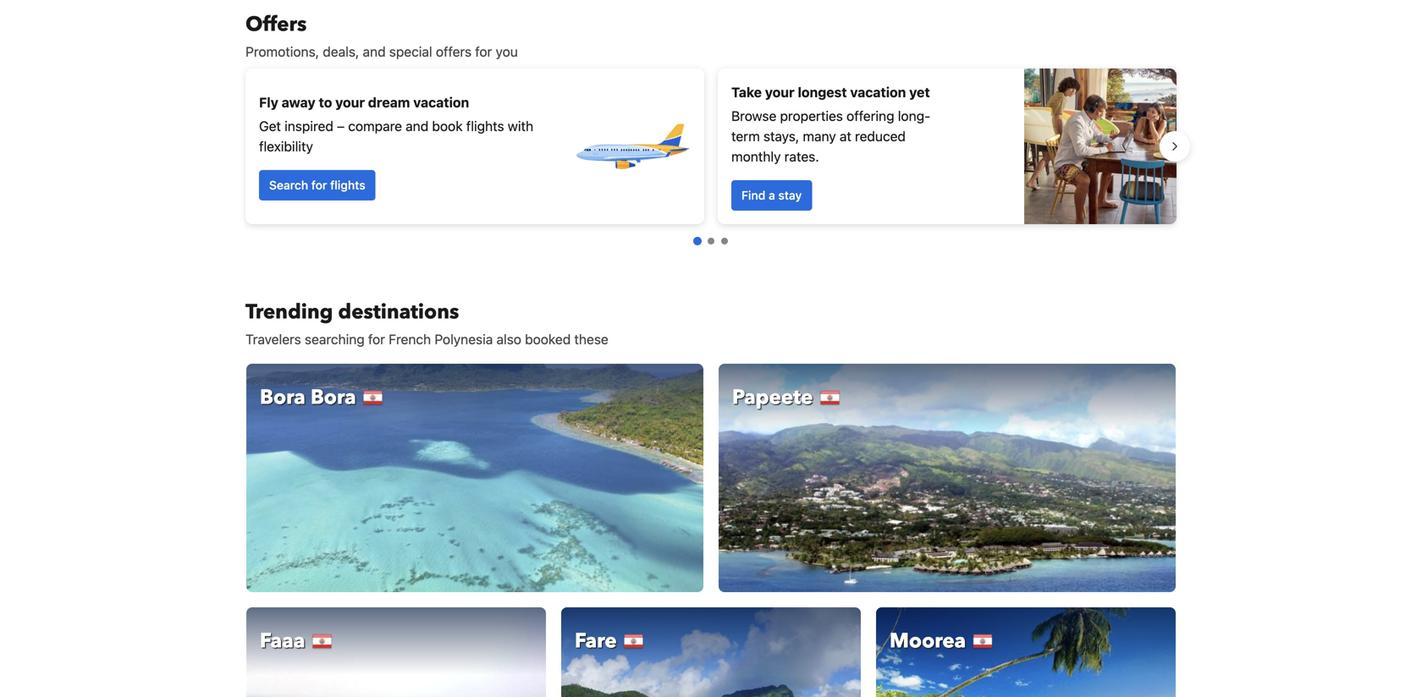 Task type: vqa. For each thing, say whether or not it's contained in the screenshot.
Mall
no



Task type: describe. For each thing, give the bounding box(es) containing it.
1 vertical spatial flights
[[330, 178, 365, 192]]

compare
[[348, 118, 402, 134]]

yet
[[909, 84, 930, 100]]

reduced
[[855, 128, 906, 144]]

trending destinations travelers searching for french polynesia also booked these
[[246, 298, 608, 348]]

fly away to your dream vacation get inspired – compare and book flights with flexibility
[[259, 94, 533, 155]]

papeete
[[732, 384, 813, 412]]

term
[[731, 128, 760, 144]]

for inside 'trending destinations travelers searching for french polynesia also booked these'
[[368, 331, 385, 348]]

many
[[803, 128, 836, 144]]

rates.
[[785, 149, 819, 165]]

vacation inside fly away to your dream vacation get inspired – compare and book flights with flexibility
[[413, 94, 469, 110]]

stays,
[[764, 128, 799, 144]]

1 bora from the left
[[260, 384, 305, 412]]

deals,
[[323, 44, 359, 60]]

region containing take your longest vacation yet
[[232, 62, 1190, 231]]

and inside offers promotions, deals, and special offers for you
[[363, 44, 386, 60]]

bora bora link
[[246, 363, 704, 593]]

polynesia
[[435, 331, 493, 348]]

flights inside fly away to your dream vacation get inspired – compare and book flights with flexibility
[[466, 118, 504, 134]]

long-
[[898, 108, 931, 124]]

trending
[[246, 298, 333, 326]]

moorea link
[[875, 607, 1177, 698]]

with
[[508, 118, 533, 134]]

these
[[574, 331, 608, 348]]

stay
[[778, 188, 802, 202]]

book
[[432, 118, 463, 134]]

for inside search for flights link
[[311, 178, 327, 192]]

main content containing offers
[[232, 11, 1190, 698]]

search for flights link
[[259, 170, 376, 201]]

special
[[389, 44, 432, 60]]

find a stay link
[[731, 180, 812, 211]]

fare
[[575, 628, 617, 656]]

french
[[389, 331, 431, 348]]

searching
[[305, 331, 365, 348]]

take your longest vacation yet image
[[1024, 69, 1177, 224]]

browse
[[731, 108, 777, 124]]



Task type: locate. For each thing, give the bounding box(es) containing it.
progress bar
[[693, 237, 728, 246]]

offering
[[847, 108, 894, 124]]

1 horizontal spatial your
[[765, 84, 795, 100]]

0 horizontal spatial vacation
[[413, 94, 469, 110]]

papeete link
[[718, 363, 1177, 593]]

1 vertical spatial for
[[311, 178, 327, 192]]

search
[[269, 178, 308, 192]]

your
[[765, 84, 795, 100], [335, 94, 365, 110]]

get
[[259, 118, 281, 134]]

bora bora
[[260, 384, 356, 412]]

offers
[[246, 11, 307, 39]]

also
[[496, 331, 521, 348]]

bora
[[260, 384, 305, 412], [311, 384, 356, 412]]

away
[[282, 94, 316, 110]]

0 horizontal spatial and
[[363, 44, 386, 60]]

offers
[[436, 44, 472, 60]]

fare link
[[560, 607, 862, 698]]

booked
[[525, 331, 571, 348]]

flexibility
[[259, 138, 313, 155]]

main content
[[232, 11, 1190, 698]]

at
[[840, 128, 852, 144]]

and left book
[[406, 118, 429, 134]]

fly
[[259, 94, 278, 110]]

1 horizontal spatial for
[[368, 331, 385, 348]]

you
[[496, 44, 518, 60]]

moorea
[[890, 628, 966, 656]]

your right 'take' at right top
[[765, 84, 795, 100]]

offers promotions, deals, and special offers for you
[[246, 11, 518, 60]]

your inside fly away to your dream vacation get inspired – compare and book flights with flexibility
[[335, 94, 365, 110]]

travelers
[[246, 331, 301, 348]]

to
[[319, 94, 332, 110]]

flights right 'search'
[[330, 178, 365, 192]]

your inside take your longest vacation yet browse properties offering long- term stays, many at reduced monthly rates.
[[765, 84, 795, 100]]

dream
[[368, 94, 410, 110]]

your right to
[[335, 94, 365, 110]]

0 vertical spatial for
[[475, 44, 492, 60]]

destinations
[[338, 298, 459, 326]]

monthly
[[731, 149, 781, 165]]

fly away to your dream vacation image
[[572, 87, 691, 206]]

vacation up book
[[413, 94, 469, 110]]

a
[[769, 188, 775, 202]]

find a stay
[[742, 188, 802, 202]]

vacation inside take your longest vacation yet browse properties offering long- term stays, many at reduced monthly rates.
[[850, 84, 906, 100]]

0 horizontal spatial bora
[[260, 384, 305, 412]]

1 horizontal spatial bora
[[311, 384, 356, 412]]

–
[[337, 118, 345, 134]]

2 vertical spatial for
[[368, 331, 385, 348]]

0 horizontal spatial for
[[311, 178, 327, 192]]

and
[[363, 44, 386, 60], [406, 118, 429, 134]]

0 vertical spatial and
[[363, 44, 386, 60]]

faaa
[[260, 628, 305, 656]]

0 horizontal spatial your
[[335, 94, 365, 110]]

bora down travelers
[[260, 384, 305, 412]]

for left french
[[368, 331, 385, 348]]

vacation
[[850, 84, 906, 100], [413, 94, 469, 110]]

for left you
[[475, 44, 492, 60]]

promotions,
[[246, 44, 319, 60]]

faaa link
[[246, 607, 547, 698]]

flights left with
[[466, 118, 504, 134]]

find
[[742, 188, 766, 202]]

search for flights
[[269, 178, 365, 192]]

1 vertical spatial and
[[406, 118, 429, 134]]

2 horizontal spatial for
[[475, 44, 492, 60]]

vacation up offering
[[850, 84, 906, 100]]

flights
[[466, 118, 504, 134], [330, 178, 365, 192]]

take
[[731, 84, 762, 100]]

1 horizontal spatial flights
[[466, 118, 504, 134]]

for inside offers promotions, deals, and special offers for you
[[475, 44, 492, 60]]

properties
[[780, 108, 843, 124]]

and right the deals, at the left of the page
[[363, 44, 386, 60]]

take your longest vacation yet browse properties offering long- term stays, many at reduced monthly rates.
[[731, 84, 931, 165]]

0 vertical spatial flights
[[466, 118, 504, 134]]

0 horizontal spatial flights
[[330, 178, 365, 192]]

bora down 'searching'
[[311, 384, 356, 412]]

region
[[232, 62, 1190, 231]]

for right 'search'
[[311, 178, 327, 192]]

1 horizontal spatial and
[[406, 118, 429, 134]]

inspired
[[285, 118, 333, 134]]

1 horizontal spatial vacation
[[850, 84, 906, 100]]

and inside fly away to your dream vacation get inspired – compare and book flights with flexibility
[[406, 118, 429, 134]]

for
[[475, 44, 492, 60], [311, 178, 327, 192], [368, 331, 385, 348]]

progress bar inside main content
[[693, 237, 728, 246]]

longest
[[798, 84, 847, 100]]

2 bora from the left
[[311, 384, 356, 412]]



